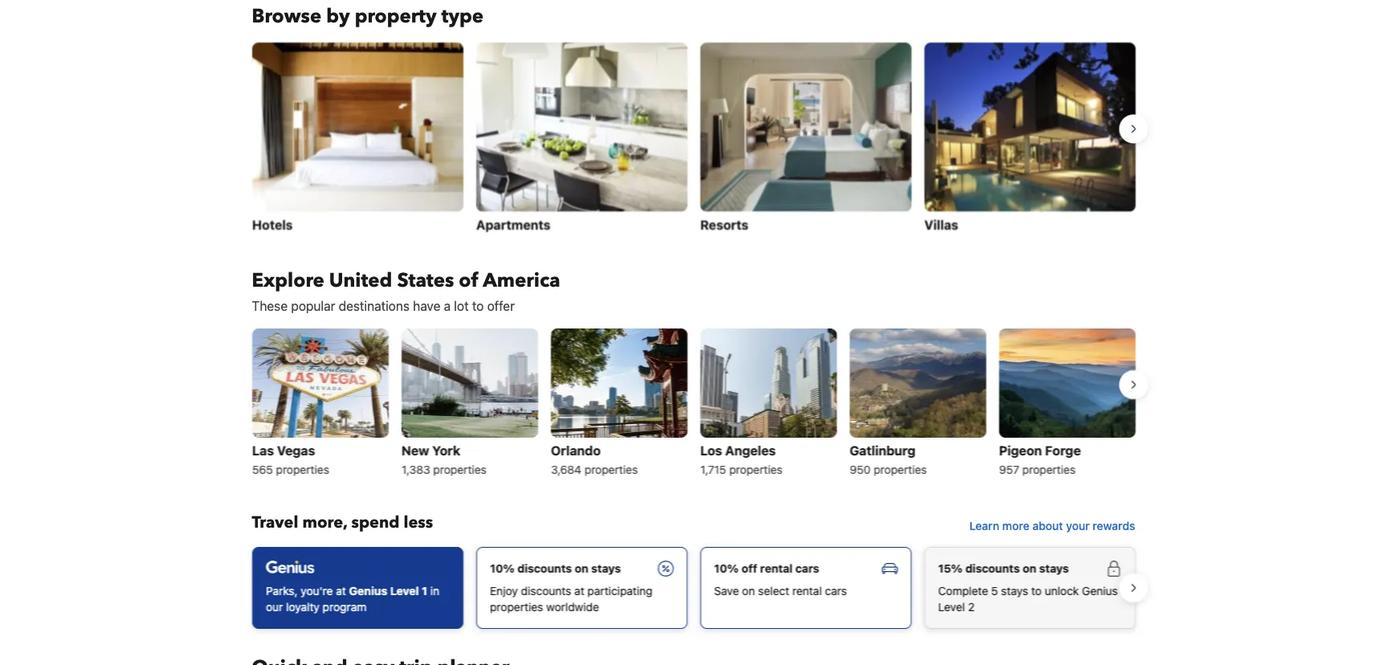 Task type: vqa. For each thing, say whether or not it's contained in the screenshot.
Oceanview
no



Task type: describe. For each thing, give the bounding box(es) containing it.
destinations
[[339, 298, 410, 314]]

properties inside orlando 3,684 properties
[[584, 463, 637, 476]]

565
[[252, 463, 273, 476]]

enjoy discounts at participating properties worldwide
[[490, 584, 652, 614]]

discounts inside enjoy discounts at participating properties worldwide
[[521, 584, 571, 598]]

new york 1,383 properties
[[401, 443, 486, 476]]

957
[[999, 463, 1019, 476]]

0 horizontal spatial cars
[[795, 562, 819, 575]]

los
[[700, 443, 722, 458]]

united
[[329, 267, 392, 293]]

to inside complete 5 stays to unlock genius level 2
[[1031, 584, 1041, 598]]

las
[[252, 443, 274, 458]]

more,
[[302, 512, 347, 534]]

hotels
[[252, 216, 292, 232]]

1 vertical spatial rental
[[792, 584, 822, 598]]

apartments link
[[476, 42, 687, 235]]

1,715
[[700, 463, 726, 476]]

on for stays
[[1022, 562, 1036, 575]]

browse by property type
[[252, 3, 484, 30]]

america
[[483, 267, 560, 293]]

complete 5 stays to unlock genius level 2
[[938, 584, 1118, 614]]

save
[[714, 584, 739, 598]]

by
[[326, 3, 350, 30]]

york
[[432, 443, 460, 458]]

your
[[1066, 519, 1090, 532]]

10% discounts on stays
[[490, 562, 621, 575]]

you're
[[300, 584, 333, 598]]

in our loyalty program
[[265, 584, 439, 614]]

discounts for 5
[[965, 562, 1020, 575]]

15% discounts on stays
[[938, 562, 1069, 575]]

vegas
[[277, 443, 315, 458]]

pigeon
[[999, 443, 1042, 458]]

apartments
[[476, 216, 550, 232]]

states
[[397, 267, 454, 293]]

properties inside gatlinburg 950 properties
[[873, 463, 927, 476]]

gatlinburg 950 properties
[[849, 443, 927, 476]]

stays for 10% discounts on stays
[[591, 562, 621, 575]]

learn
[[970, 519, 999, 532]]

0 vertical spatial level
[[390, 584, 419, 598]]

1,383
[[401, 463, 430, 476]]

travel
[[252, 512, 298, 534]]

at for discounts
[[574, 584, 584, 598]]

explore
[[252, 267, 324, 293]]

select
[[758, 584, 789, 598]]

save on select rental cars
[[714, 584, 847, 598]]

these
[[252, 298, 288, 314]]

resorts link
[[700, 42, 911, 235]]

popular
[[291, 298, 335, 314]]

stays inside complete 5 stays to unlock genius level 2
[[1001, 584, 1028, 598]]

learn more about your rewards
[[970, 519, 1135, 532]]

enjoy
[[490, 584, 518, 598]]

explore united states of america these popular destinations have a lot to offer
[[252, 267, 560, 314]]

to inside explore united states of america these popular destinations have a lot to offer
[[472, 298, 484, 314]]

spend
[[351, 512, 400, 534]]

complete
[[938, 584, 988, 598]]

10% for 10% discounts on stays
[[490, 562, 514, 575]]

2
[[968, 600, 974, 614]]

stays for 15% discounts on stays
[[1039, 562, 1069, 575]]

more
[[1002, 519, 1030, 532]]

in
[[430, 584, 439, 598]]

orlando 3,684 properties
[[551, 443, 637, 476]]

new
[[401, 443, 429, 458]]

las vegas 565 properties
[[252, 443, 329, 476]]

type
[[441, 3, 484, 30]]

program
[[322, 600, 366, 614]]

region containing hotels
[[239, 36, 1148, 242]]

10% off rental cars
[[714, 562, 819, 575]]

orlando
[[551, 443, 600, 458]]

5
[[991, 584, 998, 598]]

properties inside the new york 1,383 properties
[[433, 463, 486, 476]]

10% for 10% off rental cars
[[714, 562, 738, 575]]

our
[[265, 600, 283, 614]]



Task type: locate. For each thing, give the bounding box(es) containing it.
villas
[[924, 216, 958, 232]]

at inside enjoy discounts at participating properties worldwide
[[574, 584, 584, 598]]

1 horizontal spatial on
[[742, 584, 755, 598]]

1 vertical spatial to
[[1031, 584, 1041, 598]]

2 at from the left
[[574, 584, 584, 598]]

properties
[[276, 463, 329, 476], [433, 463, 486, 476], [584, 463, 637, 476], [729, 463, 782, 476], [873, 463, 927, 476], [1022, 463, 1075, 476], [490, 600, 543, 614]]

properties inside enjoy discounts at participating properties worldwide
[[490, 600, 543, 614]]

0 vertical spatial region
[[239, 36, 1148, 242]]

2 horizontal spatial stays
[[1039, 562, 1069, 575]]

los angeles 1,715 properties
[[700, 443, 782, 476]]

resorts
[[700, 216, 748, 232]]

to
[[472, 298, 484, 314], [1031, 584, 1041, 598]]

0 horizontal spatial 10%
[[490, 562, 514, 575]]

on right the save on the bottom right of page
[[742, 584, 755, 598]]

properties inside los angeles 1,715 properties
[[729, 463, 782, 476]]

forge
[[1045, 443, 1081, 458]]

genius
[[349, 584, 387, 598], [1082, 584, 1118, 598]]

stays up unlock
[[1039, 562, 1069, 575]]

about
[[1033, 519, 1063, 532]]

15%
[[938, 562, 962, 575]]

offer
[[487, 298, 515, 314]]

0 horizontal spatial genius
[[349, 584, 387, 598]]

have
[[413, 298, 440, 314]]

properties down york
[[433, 463, 486, 476]]

discounts down 10% discounts on stays
[[521, 584, 571, 598]]

1 horizontal spatial genius
[[1082, 584, 1118, 598]]

discounts
[[517, 562, 572, 575], [965, 562, 1020, 575], [521, 584, 571, 598]]

1 genius from the left
[[349, 584, 387, 598]]

parks,
[[265, 584, 297, 598]]

0 vertical spatial rental
[[760, 562, 792, 575]]

genius up the program
[[349, 584, 387, 598]]

1 horizontal spatial cars
[[825, 584, 847, 598]]

3,684
[[551, 463, 581, 476]]

10% up enjoy
[[490, 562, 514, 575]]

learn more about your rewards link
[[963, 512, 1142, 540]]

stays
[[591, 562, 621, 575], [1039, 562, 1069, 575], [1001, 584, 1028, 598]]

region
[[239, 36, 1148, 242], [239, 322, 1148, 486], [239, 540, 1148, 635]]

property
[[355, 3, 437, 30]]

a
[[444, 298, 451, 314]]

on up enjoy discounts at participating properties worldwide
[[574, 562, 588, 575]]

0 horizontal spatial to
[[472, 298, 484, 314]]

1 horizontal spatial level
[[938, 600, 965, 614]]

stays right 5
[[1001, 584, 1028, 598]]

0 vertical spatial to
[[472, 298, 484, 314]]

pigeon forge 957 properties
[[999, 443, 1081, 476]]

rental up select
[[760, 562, 792, 575]]

properties down vegas
[[276, 463, 329, 476]]

off
[[741, 562, 757, 575]]

region containing las vegas
[[239, 322, 1148, 486]]

1 vertical spatial cars
[[825, 584, 847, 598]]

lot
[[454, 298, 469, 314]]

1 horizontal spatial to
[[1031, 584, 1041, 598]]

1 at from the left
[[336, 584, 346, 598]]

at
[[336, 584, 346, 598], [574, 584, 584, 598]]

level left 1
[[390, 584, 419, 598]]

at up 'worldwide'
[[574, 584, 584, 598]]

on up complete 5 stays to unlock genius level 2
[[1022, 562, 1036, 575]]

at up the program
[[336, 584, 346, 598]]

1 region from the top
[[239, 36, 1148, 242]]

level
[[390, 584, 419, 598], [938, 600, 965, 614]]

hotels link
[[252, 42, 463, 235]]

on for at
[[574, 562, 588, 575]]

genius inside complete 5 stays to unlock genius level 2
[[1082, 584, 1118, 598]]

participating
[[587, 584, 652, 598]]

1
[[421, 584, 427, 598]]

blue genius logo image
[[265, 561, 314, 573], [265, 561, 314, 573]]

region for travel more, spend less
[[239, 540, 1148, 635]]

discounts up 5
[[965, 562, 1020, 575]]

worldwide
[[546, 600, 599, 614]]

1 horizontal spatial 10%
[[714, 562, 738, 575]]

2 10% from the left
[[714, 562, 738, 575]]

to right lot
[[472, 298, 484, 314]]

region containing 10% discounts on stays
[[239, 540, 1148, 635]]

level inside complete 5 stays to unlock genius level 2
[[938, 600, 965, 614]]

0 horizontal spatial level
[[390, 584, 419, 598]]

at for you're
[[336, 584, 346, 598]]

rewards
[[1093, 519, 1135, 532]]

villas link
[[924, 42, 1135, 235]]

level down complete
[[938, 600, 965, 614]]

less
[[404, 512, 433, 534]]

cars right select
[[825, 584, 847, 598]]

cars up save on select rental cars
[[795, 562, 819, 575]]

properties down angeles
[[729, 463, 782, 476]]

properties inside pigeon forge 957 properties
[[1022, 463, 1075, 476]]

2 region from the top
[[239, 322, 1148, 486]]

1 10% from the left
[[490, 562, 514, 575]]

1 vertical spatial level
[[938, 600, 965, 614]]

browse
[[252, 3, 321, 30]]

properties down "gatlinburg"
[[873, 463, 927, 476]]

on
[[574, 562, 588, 575], [1022, 562, 1036, 575], [742, 584, 755, 598]]

of
[[459, 267, 479, 293]]

travel more, spend less
[[252, 512, 433, 534]]

0 horizontal spatial on
[[574, 562, 588, 575]]

10%
[[490, 562, 514, 575], [714, 562, 738, 575]]

0 horizontal spatial stays
[[591, 562, 621, 575]]

2 horizontal spatial on
[[1022, 562, 1036, 575]]

2 vertical spatial region
[[239, 540, 1148, 635]]

rental right select
[[792, 584, 822, 598]]

rental
[[760, 562, 792, 575], [792, 584, 822, 598]]

properties down orlando on the bottom left of the page
[[584, 463, 637, 476]]

unlock
[[1044, 584, 1079, 598]]

gatlinburg
[[849, 443, 915, 458]]

discounts up enjoy discounts at participating properties worldwide
[[517, 562, 572, 575]]

to left unlock
[[1031, 584, 1041, 598]]

properties down 'forge'
[[1022, 463, 1075, 476]]

1 horizontal spatial stays
[[1001, 584, 1028, 598]]

3 region from the top
[[239, 540, 1148, 635]]

cars
[[795, 562, 819, 575], [825, 584, 847, 598]]

region for explore united states of america
[[239, 322, 1148, 486]]

discounts for discounts
[[517, 562, 572, 575]]

properties inside las vegas 565 properties
[[276, 463, 329, 476]]

parks, you're at genius level 1
[[265, 584, 427, 598]]

genius right unlock
[[1082, 584, 1118, 598]]

loyalty
[[286, 600, 319, 614]]

0 horizontal spatial at
[[336, 584, 346, 598]]

10% up the save on the bottom right of page
[[714, 562, 738, 575]]

1 vertical spatial region
[[239, 322, 1148, 486]]

angeles
[[725, 443, 775, 458]]

properties down enjoy
[[490, 600, 543, 614]]

950
[[849, 463, 870, 476]]

2 genius from the left
[[1082, 584, 1118, 598]]

stays up participating
[[591, 562, 621, 575]]

1 horizontal spatial at
[[574, 584, 584, 598]]

0 vertical spatial cars
[[795, 562, 819, 575]]



